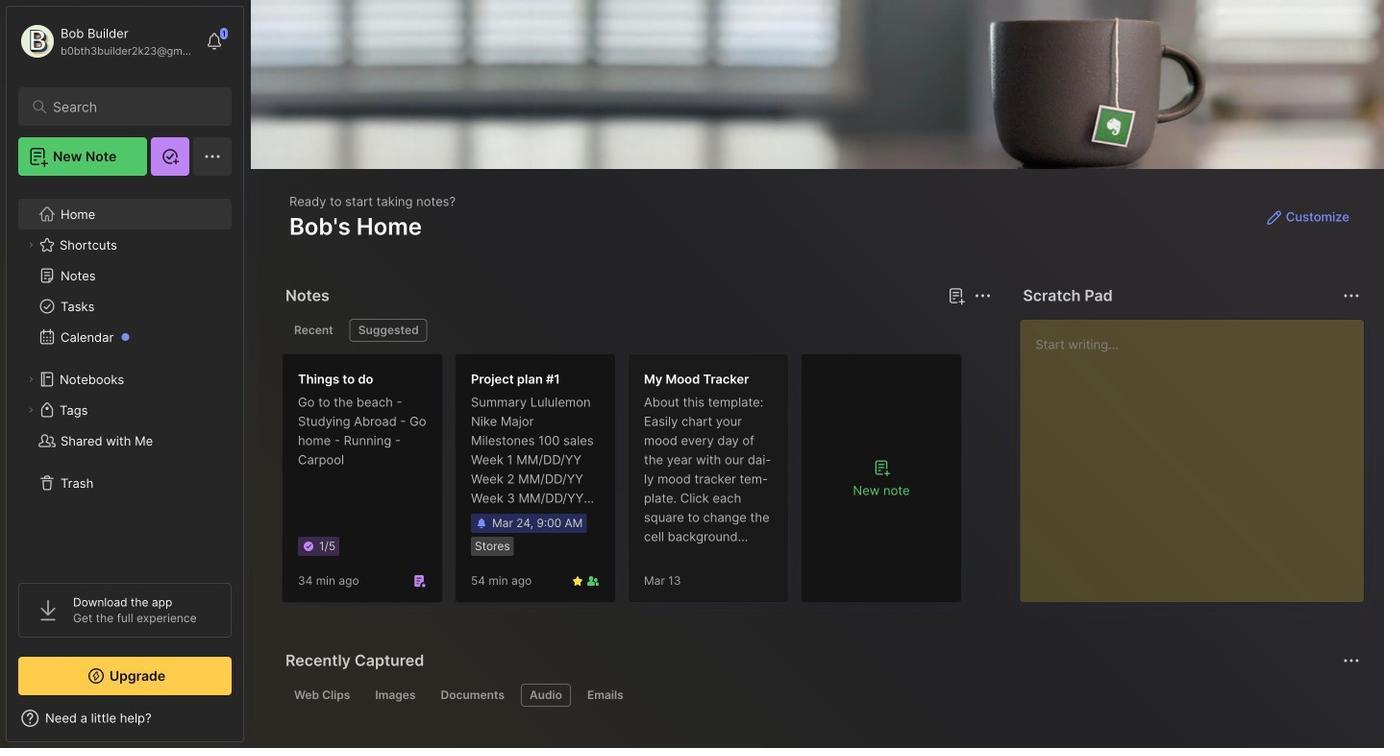 Task type: vqa. For each thing, say whether or not it's contained in the screenshot.
the Tag actions field associated with Groceries
no



Task type: locate. For each thing, give the bounding box(es) containing it.
1 tab list from the top
[[286, 319, 989, 342]]

0 vertical spatial tab list
[[286, 319, 989, 342]]

Start writing… text field
[[1036, 320, 1363, 587]]

expand notebooks image
[[25, 374, 37, 386]]

none search field inside main element
[[53, 95, 206, 118]]

tab list
[[286, 319, 989, 342], [286, 685, 1358, 708]]

main element
[[0, 0, 250, 749]]

tab
[[286, 319, 342, 342], [350, 319, 428, 342], [286, 685, 359, 708], [367, 685, 424, 708], [432, 685, 513, 708], [521, 685, 571, 708], [579, 685, 632, 708]]

None search field
[[53, 95, 206, 118]]

more actions image
[[1340, 285, 1363, 308]]

click to collapse image
[[243, 713, 257, 736]]

tree
[[7, 187, 243, 566]]

0 horizontal spatial more actions field
[[969, 283, 996, 310]]

1 vertical spatial tab list
[[286, 685, 1358, 708]]

Account field
[[18, 22, 196, 61]]

1 horizontal spatial more actions field
[[1338, 283, 1365, 310]]

row group
[[282, 354, 974, 615]]

2 more actions field from the left
[[1338, 283, 1365, 310]]

More actions field
[[969, 283, 996, 310], [1338, 283, 1365, 310]]

expand tags image
[[25, 405, 37, 416]]



Task type: describe. For each thing, give the bounding box(es) containing it.
WHAT'S NEW field
[[7, 704, 243, 735]]

more actions image
[[971, 285, 994, 308]]

2 tab list from the top
[[286, 685, 1358, 708]]

Search text field
[[53, 98, 206, 116]]

tree inside main element
[[7, 187, 243, 566]]

1 more actions field from the left
[[969, 283, 996, 310]]



